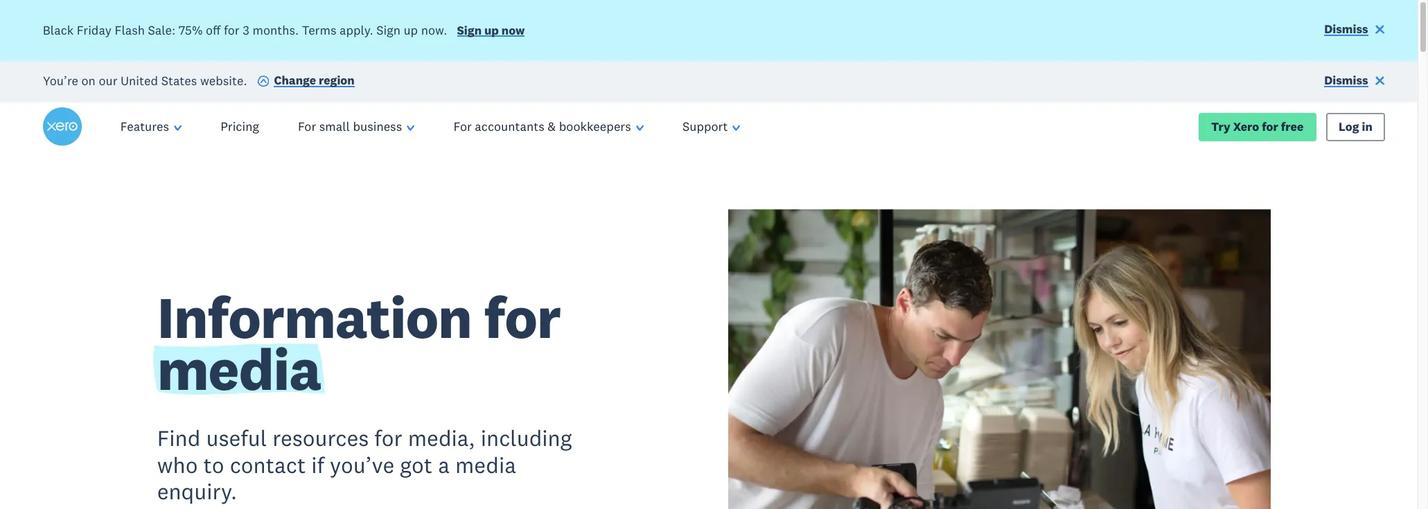 Task type: locate. For each thing, give the bounding box(es) containing it.
1 vertical spatial dismiss button
[[1324, 73, 1385, 91]]

for left small
[[298, 119, 316, 135]]

now
[[502, 23, 525, 38]]

flash
[[115, 22, 145, 38]]

0 horizontal spatial for
[[298, 119, 316, 135]]

in
[[1362, 119, 1373, 134]]

media inside find useful resources for media, including who to contact if you've got a media enquiry.
[[455, 451, 516, 479]]

support
[[683, 119, 728, 135]]

up
[[404, 22, 418, 38], [484, 23, 499, 38]]

dismiss button for black friday flash sale: 75% off for 3 months. terms apply. sign up now.
[[1324, 21, 1385, 40]]

accountants
[[475, 119, 544, 135]]

sign right now.
[[457, 23, 482, 38]]

useful
[[206, 424, 267, 452]]

terms
[[302, 22, 336, 38]]

1 dismiss button from the top
[[1324, 21, 1385, 40]]

2 dismiss from the top
[[1324, 73, 1368, 88]]

business
[[353, 119, 402, 135]]

sale:
[[148, 22, 175, 38]]

0 vertical spatial dismiss button
[[1324, 21, 1385, 40]]

for
[[298, 119, 316, 135], [453, 119, 472, 135]]

dismiss
[[1324, 21, 1368, 37], [1324, 73, 1368, 88]]

1 horizontal spatial for
[[453, 119, 472, 135]]

for
[[224, 22, 240, 38], [1262, 119, 1278, 134], [484, 281, 561, 353], [374, 424, 402, 452]]

0 horizontal spatial up
[[404, 22, 418, 38]]

1 dismiss from the top
[[1324, 21, 1368, 37]]

log in link
[[1326, 113, 1385, 141]]

up left now.
[[404, 22, 418, 38]]

sign right apply.
[[376, 22, 400, 38]]

a
[[438, 451, 450, 479]]

black
[[43, 22, 74, 38]]

find
[[157, 424, 201, 452]]

2 for from the left
[[453, 119, 472, 135]]

1 vertical spatial media
[[455, 451, 516, 479]]

media up useful
[[157, 333, 321, 406]]

on
[[81, 72, 96, 88]]

region
[[319, 73, 355, 88]]

states
[[161, 72, 197, 88]]

dismiss for you're on our united states website.
[[1324, 73, 1368, 88]]

you're on our united states website.
[[43, 72, 247, 88]]

for left accountants
[[453, 119, 472, 135]]

75%
[[179, 22, 203, 38]]

united
[[121, 72, 158, 88]]

0 horizontal spatial sign
[[376, 22, 400, 38]]

up left now
[[484, 23, 499, 38]]

got
[[400, 451, 433, 479]]

information
[[157, 281, 472, 353]]

0 vertical spatial media
[[157, 333, 321, 406]]

1 vertical spatial dismiss
[[1324, 73, 1368, 88]]

media
[[157, 333, 321, 406], [455, 451, 516, 479]]

1 horizontal spatial media
[[455, 451, 516, 479]]

dismiss button for you're on our united states website.
[[1324, 73, 1385, 91]]

for for for accountants & bookkeepers
[[453, 119, 472, 135]]

information for
[[157, 281, 561, 353]]

for small business button
[[278, 103, 434, 151]]

friday
[[77, 22, 112, 38]]

dismiss button
[[1324, 21, 1385, 40], [1324, 73, 1385, 91]]

log
[[1339, 119, 1359, 134]]

including
[[481, 424, 572, 452]]

media,
[[408, 424, 475, 452]]

change region button
[[257, 73, 355, 91]]

media right a
[[455, 451, 516, 479]]

free
[[1281, 119, 1304, 134]]

features
[[120, 119, 169, 135]]

to
[[203, 451, 224, 479]]

resources
[[272, 424, 369, 452]]

contact
[[230, 451, 306, 479]]

0 vertical spatial dismiss
[[1324, 21, 1368, 37]]

1 for from the left
[[298, 119, 316, 135]]

sign
[[376, 22, 400, 38], [457, 23, 482, 38]]

for accountants & bookkeepers
[[453, 119, 631, 135]]

change region
[[274, 73, 355, 88]]

you're
[[43, 72, 78, 88]]

sign up now
[[457, 23, 525, 38]]

3
[[243, 22, 249, 38]]

you've
[[330, 451, 394, 479]]

for for for small business
[[298, 119, 316, 135]]

pricing
[[220, 119, 259, 135]]

2 dismiss button from the top
[[1324, 73, 1385, 91]]



Task type: describe. For each thing, give the bounding box(es) containing it.
for inside find useful resources for media, including who to contact if you've got a media enquiry.
[[374, 424, 402, 452]]

try xero for free link
[[1199, 113, 1316, 141]]

our
[[99, 72, 117, 88]]

two people create a resource on a video camera in response to a media enquiry. image
[[728, 210, 1271, 509]]

0 horizontal spatial media
[[157, 333, 321, 406]]

xero homepage image
[[43, 108, 82, 146]]

features button
[[101, 103, 201, 151]]

dismiss for black friday flash sale: 75% off for 3 months. terms apply. sign up now.
[[1324, 21, 1368, 37]]

for accountants & bookkeepers button
[[434, 103, 663, 151]]

if
[[311, 451, 324, 479]]

sign up now link
[[457, 23, 525, 41]]

small
[[319, 119, 350, 135]]

off
[[206, 22, 221, 38]]

1 horizontal spatial up
[[484, 23, 499, 38]]

find useful resources for media, including who to contact if you've got a media enquiry.
[[157, 424, 572, 505]]

website.
[[200, 72, 247, 88]]

apply.
[[340, 22, 373, 38]]

pricing link
[[201, 103, 278, 151]]

xero
[[1233, 119, 1259, 134]]

for small business
[[298, 119, 402, 135]]

try
[[1211, 119, 1230, 134]]

&
[[548, 119, 556, 135]]

support button
[[663, 103, 760, 151]]

enquiry.
[[157, 478, 237, 505]]

now.
[[421, 22, 447, 38]]

1 horizontal spatial sign
[[457, 23, 482, 38]]

try xero for free
[[1211, 119, 1304, 134]]

who
[[157, 451, 198, 479]]

log in
[[1339, 119, 1373, 134]]

months.
[[253, 22, 299, 38]]

black friday flash sale: 75% off for 3 months. terms apply. sign up now.
[[43, 22, 447, 38]]

change
[[274, 73, 316, 88]]

bookkeepers
[[559, 119, 631, 135]]



Task type: vqa. For each thing, say whether or not it's contained in the screenshot.
quoting at the left of the page
no



